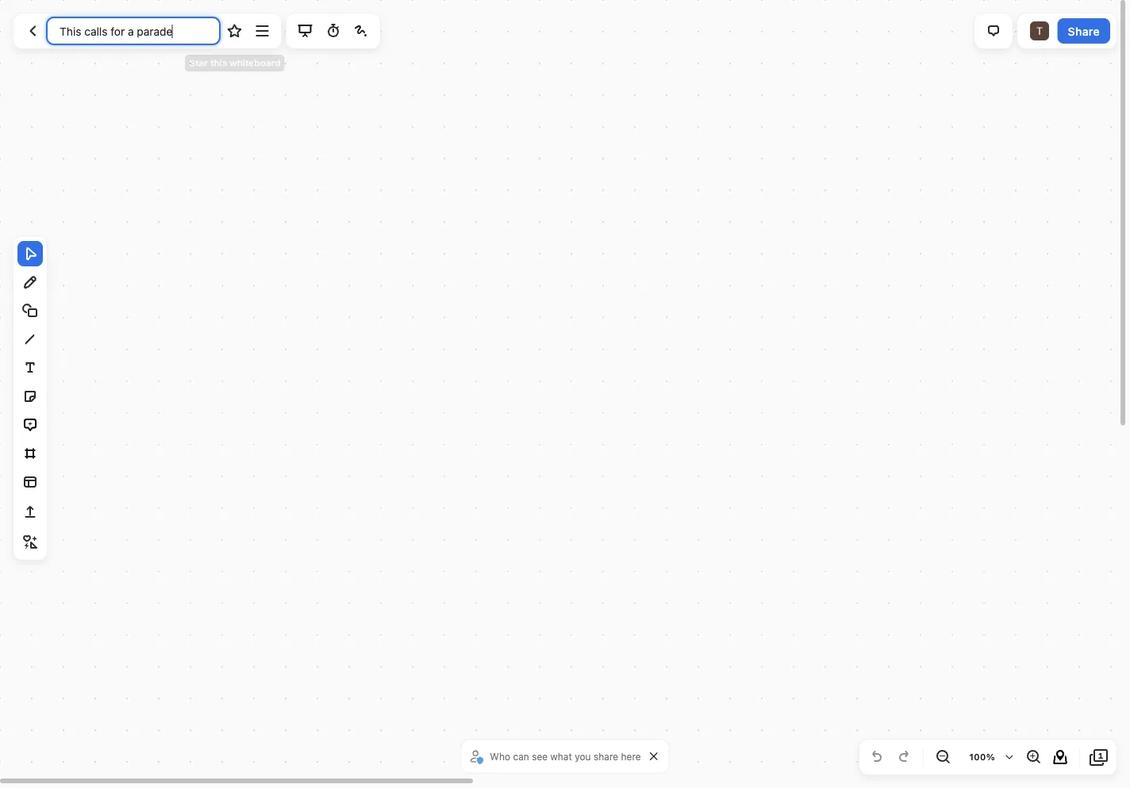 Task type: vqa. For each thing, say whether or not it's contained in the screenshot.
MEETINGS Navigation
no



Task type: locate. For each thing, give the bounding box(es) containing it.
pages image
[[1090, 748, 1109, 768]]

%
[[986, 753, 995, 763]]

upload pdfs and images image
[[21, 503, 40, 522]]

laser image
[[352, 21, 371, 40]]

for
[[128, 58, 141, 69]]

share
[[594, 752, 618, 763]]

see
[[532, 752, 548, 763]]

what
[[550, 752, 572, 763]]

can
[[513, 752, 529, 763]]

more tools image
[[21, 533, 40, 552]]

who can see what you share here
[[490, 752, 641, 763]]

comment panel image
[[984, 21, 1003, 40]]

mini map image
[[1051, 748, 1070, 768]]

parade
[[152, 58, 185, 69]]

calls
[[104, 58, 126, 69]]

templates image
[[21, 473, 40, 492]]

share
[[1068, 24, 1100, 38]]

this calls for a parade
[[82, 58, 185, 69]]

share button
[[1058, 18, 1110, 44]]



Task type: describe. For each thing, give the bounding box(es) containing it.
here
[[621, 752, 641, 763]]

star this whiteboard image
[[225, 21, 244, 40]]

zoom in image
[[1024, 748, 1043, 768]]

100 %
[[970, 753, 995, 763]]

who
[[490, 752, 510, 763]]

this
[[82, 58, 102, 69]]

Document name text field
[[48, 18, 219, 44]]

who can see what you share here button
[[468, 745, 645, 769]]

present image
[[296, 21, 315, 40]]

dashboard image
[[23, 21, 42, 40]]

zoom out image
[[933, 748, 952, 768]]

a
[[144, 58, 149, 69]]

100
[[970, 753, 986, 763]]

this calls for a parade tooltip
[[69, 44, 197, 79]]

timer image
[[324, 21, 343, 40]]

you
[[575, 752, 591, 763]]

more options image
[[253, 21, 272, 40]]



